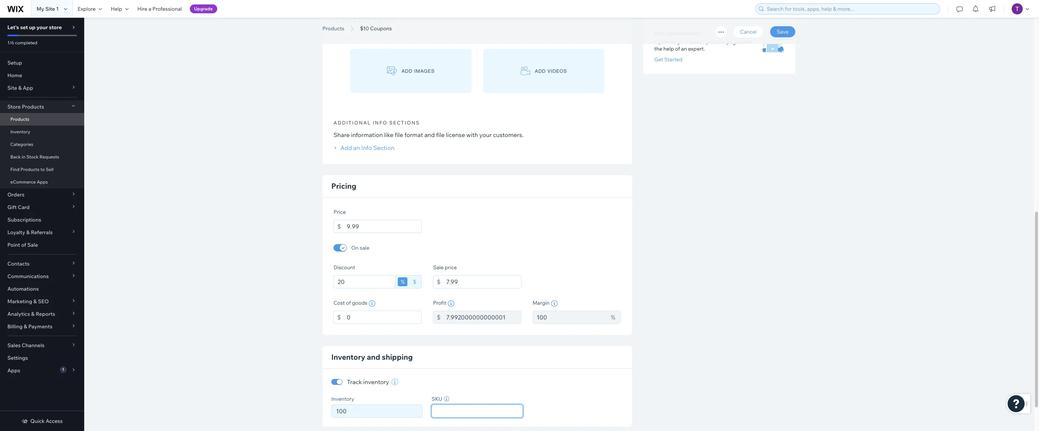 Task type: vqa. For each thing, say whether or not it's contained in the screenshot.
bottom your
yes



Task type: locate. For each thing, give the bounding box(es) containing it.
1 right my
[[56, 6, 59, 12]]

inventory inside sidebar element
[[10, 129, 30, 135]]

contacts
[[7, 261, 30, 267]]

referrals
[[31, 229, 53, 236]]

license
[[446, 131, 465, 139]]

and right format
[[425, 131, 435, 139]]

find products to sell link
[[0, 163, 84, 176]]

with right license
[[467, 131, 478, 139]]

hire inside $10 coupons "form"
[[655, 30, 665, 37]]

and left shipping
[[367, 353, 380, 362]]

your right up
[[37, 24, 48, 31]]

1 vertical spatial an
[[353, 144, 360, 152]]

categories
[[10, 142, 33, 147]]

site
[[45, 6, 55, 12], [7, 85, 17, 91]]

0 horizontal spatial 1
[[56, 6, 59, 12]]

site inside dropdown button
[[7, 85, 17, 91]]

None text field
[[446, 311, 522, 324], [533, 311, 607, 324], [446, 311, 522, 324], [533, 311, 607, 324]]

hire up optimize
[[655, 30, 665, 37]]

share information like file format and file license with your customers.
[[334, 131, 524, 139]]

site down home
[[7, 85, 17, 91]]

an left the expert.
[[682, 45, 687, 52]]

0 horizontal spatial hire
[[137, 6, 147, 12]]

gallery image
[[387, 66, 397, 76]]

1 horizontal spatial sale
[[433, 264, 444, 271]]

of inside sidebar element
[[21, 242, 26, 248]]

your inside optimize your store's product pages with the help of an expert.
[[678, 39, 689, 45]]

get
[[655, 56, 664, 63]]

product
[[707, 39, 726, 45]]

add
[[402, 68, 413, 74], [535, 68, 546, 74]]

0 vertical spatial an
[[682, 45, 687, 52]]

inventory up categories
[[10, 129, 30, 135]]

& left seo
[[33, 298, 37, 305]]

0 vertical spatial 1
[[56, 6, 59, 12]]

0 vertical spatial site
[[45, 6, 55, 12]]

inventory and shipping
[[332, 353, 413, 362]]

a inside $10 coupons "form"
[[666, 30, 669, 37]]

1 vertical spatial 1
[[62, 367, 64, 372]]

0 vertical spatial inventory
[[10, 129, 30, 135]]

1 horizontal spatial add
[[535, 68, 546, 74]]

0 horizontal spatial apps
[[7, 367, 20, 374]]

2 horizontal spatial info tooltip image
[[551, 301, 558, 307]]

file right like on the top
[[395, 131, 403, 139]]

info tooltip image right margin
[[551, 301, 558, 307]]

0 horizontal spatial of
[[21, 242, 26, 248]]

0 vertical spatial and
[[359, 19, 372, 24]]

& left app
[[18, 85, 22, 91]]

add right gallery image
[[402, 68, 413, 74]]

margin
[[533, 300, 550, 306]]

1 info tooltip image from the left
[[369, 301, 376, 307]]

track
[[347, 379, 362, 386]]

1 vertical spatial your
[[678, 39, 689, 45]]

seo
[[38, 298, 49, 305]]

add for add images
[[402, 68, 413, 74]]

1 vertical spatial with
[[467, 131, 478, 139]]

cost
[[334, 300, 345, 306]]

0 horizontal spatial an
[[353, 144, 360, 152]]

products link
[[319, 25, 348, 32], [0, 113, 84, 126]]

profit
[[433, 300, 447, 306]]

products right store
[[22, 103, 44, 110]]

0 vertical spatial with
[[743, 39, 753, 45]]

gift
[[7, 204, 17, 211]]

1 vertical spatial of
[[21, 242, 26, 248]]

info tooltip image for profit
[[448, 301, 455, 307]]

hire a professional link
[[133, 0, 186, 18]]

products up 'ecommerce apps'
[[20, 167, 39, 172]]

point
[[7, 242, 20, 248]]

None field
[[434, 405, 521, 418]]

with down cancel
[[743, 39, 753, 45]]

1 add from the left
[[402, 68, 413, 74]]

&
[[18, 85, 22, 91], [26, 229, 30, 236], [33, 298, 37, 305], [31, 311, 35, 317], [24, 323, 27, 330]]

and left the videos
[[359, 19, 372, 24]]

products link down images
[[319, 25, 348, 32]]

0 horizontal spatial sale
[[27, 242, 38, 248]]

1 horizontal spatial an
[[682, 45, 687, 52]]

discount
[[334, 264, 355, 271]]

1 vertical spatial inventory
[[332, 353, 365, 362]]

hire for hire a professional
[[655, 30, 665, 37]]

a up optimize
[[666, 30, 669, 37]]

app
[[23, 85, 33, 91]]

1 horizontal spatial site
[[45, 6, 55, 12]]

file left license
[[436, 131, 445, 139]]

products
[[323, 25, 345, 32], [22, 103, 44, 110], [10, 116, 29, 122], [20, 167, 39, 172]]

loyalty
[[7, 229, 25, 236]]

1 horizontal spatial file
[[436, 131, 445, 139]]

0 vertical spatial a
[[149, 6, 151, 12]]

2 file from the left
[[436, 131, 445, 139]]

1 horizontal spatial of
[[346, 300, 351, 306]]

of right cost
[[346, 300, 351, 306]]

0 vertical spatial your
[[37, 24, 48, 31]]

& for site
[[18, 85, 22, 91]]

sale left price
[[433, 264, 444, 271]]

0 vertical spatial products link
[[319, 25, 348, 32]]

apps
[[37, 179, 48, 185], [7, 367, 20, 374]]

billing & payments
[[7, 323, 52, 330]]

analytics & reports button
[[0, 308, 84, 320]]

coupons
[[349, 16, 406, 33], [370, 25, 392, 32]]

0 horizontal spatial with
[[467, 131, 478, 139]]

access
[[46, 418, 63, 425]]

inventory down track
[[332, 396, 354, 403]]

site & app button
[[0, 82, 84, 94]]

$
[[337, 223, 341, 230], [437, 278, 441, 286], [413, 279, 416, 285], [337, 314, 341, 321], [437, 314, 441, 321]]

0 vertical spatial apps
[[37, 179, 48, 185]]

with inside optimize your store's product pages with the help of an expert.
[[743, 39, 753, 45]]

None text field
[[347, 220, 422, 233], [334, 275, 396, 289], [347, 311, 422, 324], [347, 220, 422, 233], [334, 275, 396, 289], [347, 311, 422, 324]]

0 horizontal spatial your
[[37, 24, 48, 31]]

1 horizontal spatial your
[[480, 131, 492, 139]]

setup link
[[0, 57, 84, 69]]

add right the videos icon
[[535, 68, 546, 74]]

0 vertical spatial of
[[676, 45, 680, 52]]

2 vertical spatial and
[[367, 353, 380, 362]]

add an info section
[[339, 144, 395, 152]]

sale inside sidebar element
[[27, 242, 38, 248]]

subscriptions link
[[0, 214, 84, 226]]

2 add from the left
[[535, 68, 546, 74]]

1 vertical spatial products link
[[0, 113, 84, 126]]

2 vertical spatial of
[[346, 300, 351, 306]]

1 vertical spatial sale
[[433, 264, 444, 271]]

site right my
[[45, 6, 55, 12]]

explore
[[78, 6, 96, 12]]

1 vertical spatial a
[[666, 30, 669, 37]]

1 vertical spatial hire
[[655, 30, 665, 37]]

of for cost of goods
[[346, 300, 351, 306]]

store
[[49, 24, 62, 31]]

1 horizontal spatial with
[[743, 39, 753, 45]]

settings link
[[0, 352, 84, 364]]

setup
[[7, 60, 22, 66]]

communications
[[7, 273, 49, 280]]

sale down loyalty & referrals
[[27, 242, 38, 248]]

a
[[149, 6, 151, 12], [666, 30, 669, 37]]

sale price
[[433, 264, 457, 271]]

contacts button
[[0, 258, 84, 270]]

like
[[384, 131, 394, 139]]

0 horizontal spatial a
[[149, 6, 151, 12]]

of right the point
[[21, 242, 26, 248]]

home
[[7, 72, 22, 79]]

& right billing
[[24, 323, 27, 330]]

cancel
[[741, 28, 757, 35]]

inventory up track
[[332, 353, 365, 362]]

1 vertical spatial site
[[7, 85, 17, 91]]

1 horizontal spatial apps
[[37, 179, 48, 185]]

on sale
[[351, 245, 370, 251]]

your
[[37, 24, 48, 31], [678, 39, 689, 45], [480, 131, 492, 139]]

0 vertical spatial sale
[[27, 242, 38, 248]]

3 info tooltip image from the left
[[551, 301, 558, 307]]

a left professional
[[149, 6, 151, 12]]

$10
[[323, 16, 346, 33], [360, 25, 369, 32]]

apps down settings
[[7, 367, 20, 374]]

a for professional
[[149, 6, 151, 12]]

cancel button
[[734, 26, 764, 37]]

apps down find products to sell link on the top of the page
[[37, 179, 48, 185]]

1 horizontal spatial hire
[[655, 30, 665, 37]]

information
[[351, 131, 383, 139]]

sku
[[432, 396, 442, 403]]

billing
[[7, 323, 23, 330]]

& left the reports
[[31, 311, 35, 317]]

of
[[676, 45, 680, 52], [21, 242, 26, 248], [346, 300, 351, 306]]

info tooltip image right "profit"
[[448, 301, 455, 307]]

marketing & seo button
[[0, 295, 84, 308]]

cost of goods
[[334, 300, 368, 306]]

1 horizontal spatial products link
[[319, 25, 348, 32]]

1 horizontal spatial %
[[611, 314, 616, 321]]

expert.
[[689, 45, 705, 52]]

0 vertical spatial %
[[401, 279, 405, 285]]

the
[[655, 45, 663, 52]]

1 horizontal spatial 1
[[62, 367, 64, 372]]

0 horizontal spatial info tooltip image
[[369, 301, 376, 307]]

get started
[[655, 56, 683, 63]]

channels
[[22, 342, 44, 349]]

0 horizontal spatial %
[[401, 279, 405, 285]]

sale
[[27, 242, 38, 248], [433, 264, 444, 271]]

info tooltip image right goods
[[369, 301, 376, 307]]

your down 'professional'
[[678, 39, 689, 45]]

info tooltip image
[[369, 301, 376, 307], [448, 301, 455, 307], [551, 301, 558, 307]]

2 horizontal spatial of
[[676, 45, 680, 52]]

0 vertical spatial hire
[[137, 6, 147, 12]]

billing & payments button
[[0, 320, 84, 333]]

of right help
[[676, 45, 680, 52]]

0 horizontal spatial site
[[7, 85, 17, 91]]

point of sale link
[[0, 239, 84, 251]]

2 horizontal spatial your
[[678, 39, 689, 45]]

0 horizontal spatial file
[[395, 131, 403, 139]]

store products button
[[0, 101, 84, 113]]

subscriptions
[[7, 217, 41, 223]]

1 down settings link
[[62, 367, 64, 372]]

save button
[[771, 26, 796, 37]]

on
[[351, 245, 359, 251]]

1/6
[[7, 40, 14, 45]]

2 info tooltip image from the left
[[448, 301, 455, 307]]

& right loyalty
[[26, 229, 30, 236]]

an left info
[[353, 144, 360, 152]]

products down images
[[323, 25, 345, 32]]

0 horizontal spatial add
[[402, 68, 413, 74]]

1 horizontal spatial info tooltip image
[[448, 301, 455, 307]]

sales channels
[[7, 342, 44, 349]]

orders button
[[0, 188, 84, 201]]

products inside $10 coupons "form"
[[323, 25, 345, 32]]

sections
[[390, 120, 420, 126]]

help
[[111, 6, 122, 12]]

1 horizontal spatial a
[[666, 30, 669, 37]]

hire right help button
[[137, 6, 147, 12]]

add for add videos
[[535, 68, 546, 74]]

with
[[743, 39, 753, 45], [467, 131, 478, 139]]

goods
[[352, 300, 368, 306]]

products link down store products
[[0, 113, 84, 126]]

analytics & reports
[[7, 311, 55, 317]]

your left customers.
[[480, 131, 492, 139]]



Task type: describe. For each thing, give the bounding box(es) containing it.
& for billing
[[24, 323, 27, 330]]

& for loyalty
[[26, 229, 30, 236]]

automations
[[7, 286, 39, 292]]

1 file from the left
[[395, 131, 403, 139]]

info tooltip image for cost of goods
[[369, 301, 376, 307]]

1 vertical spatial %
[[611, 314, 616, 321]]

marketing & seo
[[7, 298, 49, 305]]

set
[[20, 24, 28, 31]]

videos
[[373, 19, 396, 24]]

back in stock requests
[[10, 154, 59, 160]]

quick
[[30, 418, 45, 425]]

info tooltip image for margin
[[551, 301, 558, 307]]

up
[[29, 24, 35, 31]]

professional
[[153, 6, 182, 12]]

orders
[[7, 191, 24, 198]]

info
[[373, 120, 388, 126]]

sales channels button
[[0, 339, 84, 352]]

gift card
[[7, 204, 30, 211]]

and for shipping
[[367, 353, 380, 362]]

home link
[[0, 69, 84, 82]]

info
[[361, 144, 372, 152]]

add
[[341, 144, 352, 152]]

marketing
[[7, 298, 32, 305]]

sale
[[360, 245, 370, 251]]

help
[[664, 45, 674, 52]]

communications button
[[0, 270, 84, 283]]

help button
[[106, 0, 133, 18]]

upgrade button
[[190, 4, 217, 13]]

$10 coupons form
[[84, 0, 1040, 431]]

2 vertical spatial inventory
[[332, 396, 354, 403]]

analytics
[[7, 311, 30, 317]]

settings
[[7, 355, 28, 361]]

shipping
[[382, 353, 413, 362]]

products down store
[[10, 116, 29, 122]]

images and videos
[[334, 19, 396, 24]]

to
[[40, 167, 45, 172]]

stock
[[26, 154, 39, 160]]

1 horizontal spatial $10
[[360, 25, 369, 32]]

point of sale
[[7, 242, 38, 248]]

of for point of sale
[[21, 242, 26, 248]]

payments
[[28, 323, 52, 330]]

automations link
[[0, 283, 84, 295]]

save
[[777, 28, 789, 35]]

ecommerce
[[10, 179, 36, 185]]

videos icon image
[[521, 66, 531, 76]]

in
[[22, 154, 25, 160]]

0 horizontal spatial products link
[[0, 113, 84, 126]]

started
[[665, 56, 683, 63]]

0 horizontal spatial $10
[[323, 16, 346, 33]]

your inside sidebar element
[[37, 24, 48, 31]]

store products
[[7, 103, 44, 110]]

Search for tools, apps, help & more... field
[[765, 4, 938, 14]]

0 number field
[[334, 405, 420, 418]]

format
[[405, 131, 423, 139]]

1 vertical spatial and
[[425, 131, 435, 139]]

sale inside $10 coupons "form"
[[433, 264, 444, 271]]

quick access button
[[22, 418, 63, 425]]

my site 1
[[37, 6, 59, 12]]

sales
[[7, 342, 21, 349]]

a for professional
[[666, 30, 669, 37]]

an inside optimize your store's product pages with the help of an expert.
[[682, 45, 687, 52]]

hire a professional
[[655, 30, 701, 37]]

let's set up your store
[[7, 24, 62, 31]]

loyalty & referrals button
[[0, 226, 84, 239]]

add an info section link
[[334, 144, 395, 152]]

my
[[37, 6, 44, 12]]

professional
[[670, 30, 701, 37]]

inventory
[[363, 379, 389, 386]]

1/6 completed
[[7, 40, 37, 45]]

products inside "popup button"
[[22, 103, 44, 110]]

2 vertical spatial your
[[480, 131, 492, 139]]

1 vertical spatial apps
[[7, 367, 20, 374]]

upgrade
[[194, 6, 213, 11]]

ecommerce apps link
[[0, 176, 84, 188]]

hire a professional
[[137, 6, 182, 12]]

and for videos
[[359, 19, 372, 24]]

& for analytics
[[31, 311, 35, 317]]

find
[[10, 167, 19, 172]]

add videos
[[535, 68, 567, 74]]

$ text field
[[446, 275, 522, 289]]

reports
[[36, 311, 55, 317]]

images
[[414, 68, 435, 74]]

let's
[[7, 24, 19, 31]]

loyalty & referrals
[[7, 229, 53, 236]]

inventory link
[[0, 126, 84, 138]]

none field inside $10 coupons "form"
[[434, 405, 521, 418]]

store
[[7, 103, 21, 110]]

hire for hire a professional
[[137, 6, 147, 12]]

site & app
[[7, 85, 33, 91]]

share
[[334, 131, 350, 139]]

optimize
[[655, 39, 677, 45]]

optimize your store's product pages with the help of an expert.
[[655, 39, 753, 52]]

additional
[[334, 120, 371, 126]]

back in stock requests link
[[0, 151, 84, 163]]

images
[[334, 19, 357, 24]]

& for marketing
[[33, 298, 37, 305]]

of inside optimize your store's product pages with the help of an expert.
[[676, 45, 680, 52]]

sidebar element
[[0, 18, 84, 431]]

1 inside sidebar element
[[62, 367, 64, 372]]

pricing
[[332, 182, 357, 191]]

back
[[10, 154, 21, 160]]

get started link
[[655, 56, 683, 63]]

completed
[[15, 40, 37, 45]]



